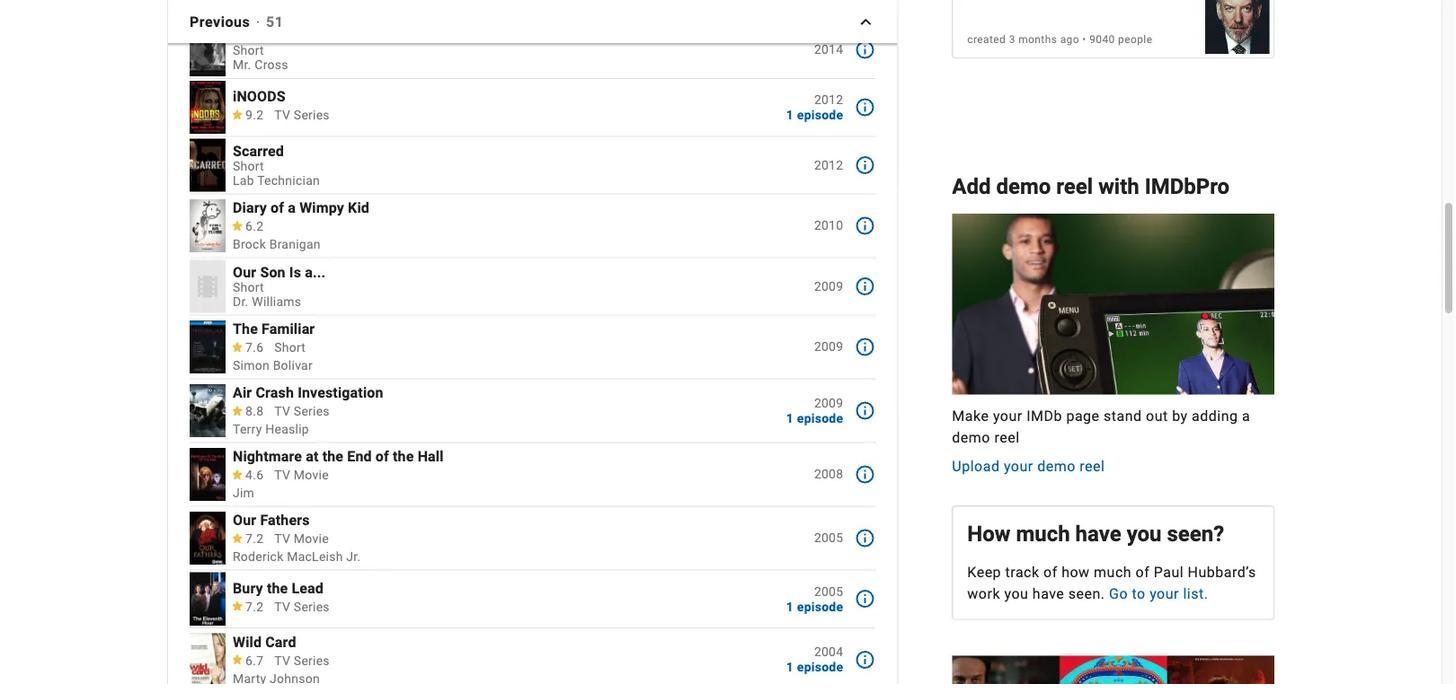 Task type: locate. For each thing, give the bounding box(es) containing it.
keep
[[968, 565, 1001, 582]]

tv for bury the lead
[[274, 600, 290, 615]]

2012 down 2014 in the right of the page
[[814, 93, 843, 108]]

4 1 episode button from the top
[[786, 661, 843, 676]]

2 vertical spatial reel
[[1080, 459, 1105, 476]]

roderick
[[233, 550, 284, 565]]

the
[[233, 27, 258, 44], [233, 321, 258, 338]]

1 our from the top
[[233, 264, 256, 281]]

2009 up 2009 1 episode
[[814, 340, 843, 355]]

have inside keep track of how much of paul hubbard's work you have seen.
[[1033, 586, 1065, 603]]

short inside scarred short lab technician
[[233, 159, 264, 173]]

2 vertical spatial star inline image
[[231, 534, 244, 544]]

2 more image from the top
[[854, 337, 876, 358]]

2 our from the top
[[233, 513, 256, 530]]

6 tv from the top
[[274, 654, 290, 669]]

tv
[[274, 108, 290, 123], [274, 405, 290, 419], [274, 468, 290, 483], [274, 532, 290, 547], [274, 600, 290, 615], [274, 654, 290, 669]]

inoods button
[[233, 88, 772, 105]]

our down "brock"
[[233, 264, 256, 281]]

short down "brock"
[[233, 280, 264, 295]]

familiar
[[262, 321, 315, 338]]

1 vertical spatial tv movie
[[274, 532, 329, 547]]

series
[[294, 108, 330, 123], [294, 405, 330, 419], [294, 600, 330, 615], [294, 654, 330, 669]]

demo right add
[[996, 174, 1051, 199]]

4 episode from the top
[[797, 661, 843, 676]]

0 vertical spatial group
[[952, 214, 1275, 478]]

1 star inline image from the top
[[231, 342, 244, 353]]

tv down 'fathers'
[[274, 532, 290, 547]]

upload your demo reel
[[952, 459, 1105, 476]]

1 group from the top
[[952, 214, 1275, 478]]

1 vertical spatial movie
[[294, 532, 329, 547]]

2 series from the top
[[294, 405, 330, 419]]

wild card
[[233, 634, 296, 651]]

0 vertical spatial movie
[[294, 468, 329, 483]]

star inline image left 6.2
[[231, 221, 244, 231]]

4 tv from the top
[[274, 532, 290, 547]]

1 1 from the top
[[786, 108, 794, 123]]

1 7.2 from the top
[[245, 532, 264, 547]]

more image for nightmare at the end of the hall
[[854, 464, 876, 486]]

the familiar button
[[233, 321, 772, 338]]

macleish
[[287, 550, 343, 565]]

short down the previous
[[233, 43, 264, 58]]

2012 1 episode
[[786, 93, 843, 123]]

list.
[[1183, 586, 1209, 603]]

the up 7.6
[[233, 321, 258, 338]]

how much have you seen?
[[968, 522, 1225, 548]]

2005 up "2004"
[[814, 585, 843, 600]]

2 tv from the top
[[274, 405, 290, 419]]

1 1 episode button from the top
[[786, 108, 843, 123]]

4 1 from the top
[[786, 661, 794, 676]]

1 horizontal spatial much
[[1094, 565, 1132, 582]]

series down card
[[294, 654, 330, 669]]

2 movie from the top
[[294, 532, 329, 547]]

short up bolivar
[[274, 341, 306, 356]]

8.8
[[245, 405, 264, 419]]

1 horizontal spatial have
[[1076, 522, 1122, 548]]

more image
[[854, 39, 876, 61], [854, 97, 876, 118], [854, 154, 876, 176], [854, 215, 876, 237], [854, 401, 876, 422], [854, 464, 876, 486]]

heaslip
[[265, 423, 309, 437]]

tv down the nightmare on the left
[[274, 468, 290, 483]]

1 episode button up "2004"
[[786, 600, 843, 615]]

1 vertical spatial star inline image
[[231, 470, 244, 480]]

1 2005 from the top
[[814, 532, 843, 547]]

7.2 for our
[[245, 532, 264, 547]]

7.6
[[245, 341, 264, 356]]

7.2 up the roderick
[[245, 532, 264, 547]]

adding
[[1192, 408, 1238, 425]]

1 star inline image from the top
[[231, 110, 244, 120]]

a...
[[305, 264, 326, 281]]

6.2
[[245, 219, 264, 234]]

tv movie
[[274, 468, 329, 483], [274, 532, 329, 547]]

star inline image down bury
[[231, 602, 244, 612]]

movie down at
[[294, 468, 329, 483]]

2004
[[814, 646, 843, 661]]

star inline image for nightmare
[[231, 470, 244, 480]]

1 episode button up 2008
[[786, 412, 843, 426]]

7.2 down bury
[[245, 600, 264, 615]]

wild card button
[[233, 634, 772, 651]]

nightmare at the end of the hall button
[[233, 449, 772, 466]]

air crash investigation (2003) image
[[190, 385, 226, 438]]

demo
[[996, 174, 1051, 199], [952, 430, 991, 447], [1038, 459, 1076, 476]]

the inside the man on the screen short mr. cross
[[233, 27, 258, 44]]

your inside 'button'
[[1004, 459, 1033, 476]]

2005 for 2005
[[814, 532, 843, 547]]

zachary gordon in diary of a wimpy kid (2010) image
[[190, 199, 226, 253]]

mr.
[[233, 57, 251, 72]]

reel down make your imdb page stand out by adding a demo reel
[[1080, 459, 1105, 476]]

the inside the man on the screen short mr. cross
[[314, 27, 335, 44]]

our son is a... short dr. williams
[[233, 264, 326, 309]]

go to your list. link
[[1105, 586, 1209, 603]]

0 vertical spatial much
[[1016, 522, 1070, 548]]

episode inside "2005 1 episode"
[[797, 600, 843, 615]]

reel
[[1057, 174, 1093, 199], [995, 430, 1020, 447], [1080, 459, 1105, 476]]

5 tv from the top
[[274, 600, 290, 615]]

2 tv series from the top
[[274, 405, 330, 419]]

2 star inline image from the top
[[231, 470, 244, 480]]

star inline image for bury the lead
[[231, 602, 244, 612]]

0 vertical spatial the
[[233, 27, 258, 44]]

the familiar (2009) image
[[190, 321, 226, 374]]

more image
[[854, 276, 876, 298], [854, 337, 876, 358], [854, 528, 876, 550], [854, 589, 876, 611], [854, 650, 876, 671]]

2012 for 2012 1 episode
[[814, 93, 843, 108]]

1 vertical spatial you
[[1005, 586, 1029, 603]]

tv for our fathers
[[274, 532, 290, 547]]

our inside our son is a... short dr. williams
[[233, 264, 256, 281]]

0 vertical spatial 2012
[[814, 93, 843, 108]]

2 1 from the top
[[786, 412, 794, 426]]

9.2
[[245, 108, 264, 123]]

demo inside 'button'
[[1038, 459, 1076, 476]]

1 episode button for crash
[[786, 412, 843, 426]]

tv for nightmare at the end of the hall
[[274, 468, 290, 483]]

series for air crash investigation
[[294, 405, 330, 419]]

air crash investigation button
[[233, 385, 772, 402]]

2 the from the top
[[233, 321, 258, 338]]

tv up heaslip in the left bottom of the page
[[274, 405, 290, 419]]

tv down bury the lead
[[274, 600, 290, 615]]

scarred (2012) image
[[190, 139, 226, 192]]

5 more image from the top
[[854, 401, 876, 422]]

ted danson, brian dennehy, and christopher plummer in our fathers (2005) image
[[190, 512, 226, 566]]

tv right "9.2"
[[274, 108, 290, 123]]

the left hall
[[393, 449, 414, 466]]

star inline image
[[231, 110, 244, 120], [231, 221, 244, 231], [231, 406, 244, 416], [231, 602, 244, 612], [231, 655, 244, 666]]

tv movie up the roderick macleish jr.
[[274, 532, 329, 547]]

tv movie down at
[[274, 468, 329, 483]]

nightmare
[[233, 449, 302, 466]]

your inside make your imdb page stand out by adding a demo reel
[[993, 408, 1023, 425]]

the up 'mr.'
[[233, 27, 258, 44]]

0 horizontal spatial have
[[1033, 586, 1065, 603]]

much up track
[[1016, 522, 1070, 548]]

much
[[1016, 522, 1070, 548], [1094, 565, 1132, 582]]

demo down make at the right
[[952, 430, 991, 447]]

1 vertical spatial demo
[[952, 430, 991, 447]]

2012
[[814, 93, 843, 108], [814, 158, 843, 173]]

technician
[[257, 173, 320, 188]]

2 1 episode button from the top
[[786, 412, 843, 426]]

1 inside "2005 1 episode"
[[786, 600, 794, 615]]

tv series down "inoods"
[[274, 108, 330, 123]]

1 tv from the top
[[274, 108, 290, 123]]

brock branigan
[[233, 237, 321, 252]]

0 horizontal spatial much
[[1016, 522, 1070, 548]]

page
[[1067, 408, 1100, 425]]

a down technician
[[288, 200, 296, 217]]

1 horizontal spatial a
[[1242, 408, 1251, 425]]

the right on
[[314, 27, 335, 44]]

our for our fathers
[[233, 513, 256, 530]]

our fathers
[[233, 513, 310, 530]]

much up go
[[1094, 565, 1132, 582]]

our
[[233, 264, 256, 281], [233, 513, 256, 530]]

created
[[968, 33, 1006, 46]]

1 episode from the top
[[797, 108, 843, 123]]

1 vertical spatial your
[[1004, 459, 1033, 476]]

our down jim
[[233, 513, 256, 530]]

1 the from the top
[[233, 27, 258, 44]]

star inline image left 6.7
[[231, 655, 244, 666]]

more image for bury the lead
[[854, 589, 876, 611]]

6 more image from the top
[[854, 464, 876, 486]]

0 vertical spatial star inline image
[[231, 342, 244, 353]]

go
[[1109, 586, 1128, 603]]

end
[[347, 449, 372, 466]]

out
[[1146, 408, 1168, 425]]

a right the adding
[[1242, 408, 1251, 425]]

series right "9.2"
[[294, 108, 330, 123]]

reel left with
[[1057, 174, 1093, 199]]

reel up upload your demo reel
[[995, 430, 1020, 447]]

series for inoods
[[294, 108, 330, 123]]

2005 up "2005 1 episode"
[[814, 532, 843, 547]]

1 vertical spatial 7.2
[[245, 600, 264, 615]]

1 for card
[[786, 661, 794, 676]]

5 star inline image from the top
[[231, 655, 244, 666]]

tv series for wild card
[[274, 654, 330, 669]]

9040
[[1090, 33, 1115, 46]]

3 1 episode button from the top
[[786, 600, 843, 615]]

0 horizontal spatial you
[[1005, 586, 1029, 603]]

episode for card
[[797, 661, 843, 676]]

1 episode button for card
[[786, 661, 843, 676]]

a
[[288, 200, 296, 217], [1242, 408, 1251, 425]]

1 2009 from the top
[[814, 280, 843, 294]]

1 vertical spatial 2009
[[814, 340, 843, 355]]

1 vertical spatial have
[[1033, 586, 1065, 603]]

4 star inline image from the top
[[231, 602, 244, 612]]

man
[[262, 27, 290, 44]]

movie up macleish
[[294, 532, 329, 547]]

imdb
[[1027, 408, 1063, 425]]

episode for crash
[[797, 412, 843, 426]]

2 7.2 from the top
[[245, 600, 264, 615]]

have
[[1076, 522, 1122, 548], [1033, 586, 1065, 603]]

star inline image up the roderick
[[231, 534, 244, 544]]

3 2009 from the top
[[814, 397, 843, 411]]

1 episode button down 2014 in the right of the page
[[786, 108, 843, 123]]

3 series from the top
[[294, 600, 330, 615]]

2009 for our son is a...
[[814, 280, 843, 294]]

lab
[[233, 173, 254, 188]]

1 tv series from the top
[[274, 108, 330, 123]]

0 vertical spatial you
[[1127, 522, 1162, 548]]

series down lead
[[294, 600, 330, 615]]

4.6
[[245, 468, 264, 483]]

demo down imdb
[[1038, 459, 1076, 476]]

4 tv series from the top
[[274, 654, 330, 669]]

2 more image from the top
[[854, 97, 876, 118]]

7.2
[[245, 532, 264, 547], [245, 600, 264, 615]]

0 horizontal spatial a
[[288, 200, 296, 217]]

star inline image left 4.6
[[231, 470, 244, 480]]

1 series from the top
[[294, 108, 330, 123]]

2005 for 2005 1 episode
[[814, 585, 843, 600]]

2005 inside "2005 1 episode"
[[814, 585, 843, 600]]

1 episode button down "2004"
[[786, 661, 843, 676]]

episode inside 2004 1 episode
[[797, 661, 843, 676]]

2012 inside 2012 1 episode
[[814, 93, 843, 108]]

to
[[1132, 586, 1146, 603]]

1 2012 from the top
[[814, 93, 843, 108]]

episode inside 2009 1 episode
[[797, 412, 843, 426]]

2 vertical spatial 2009
[[814, 397, 843, 411]]

star inline image left 8.8 at the bottom left of the page
[[231, 406, 244, 416]]

your down the paul
[[1150, 586, 1179, 603]]

1 vertical spatial reel
[[995, 430, 1020, 447]]

episode up "2004"
[[797, 600, 843, 615]]

tv series down air crash investigation
[[274, 405, 330, 419]]

your for make
[[993, 408, 1023, 425]]

movie
[[294, 468, 329, 483], [294, 532, 329, 547]]

short inside the man on the screen short mr. cross
[[233, 43, 264, 58]]

episode
[[797, 108, 843, 123], [797, 412, 843, 426], [797, 600, 843, 615], [797, 661, 843, 676]]

tv series down lead
[[274, 600, 330, 615]]

episode up 2008
[[797, 412, 843, 426]]

0 vertical spatial 2005
[[814, 532, 843, 547]]

episode down "2004"
[[797, 661, 843, 676]]

2 tv movie from the top
[[274, 532, 329, 547]]

fathers
[[260, 513, 310, 530]]

1 vertical spatial the
[[233, 321, 258, 338]]

2010
[[814, 219, 843, 234]]

1 inside 2009 1 episode
[[786, 412, 794, 426]]

of right end
[[376, 449, 389, 466]]

group
[[952, 214, 1275, 478], [952, 657, 1275, 685]]

star inline image left "9.2"
[[231, 110, 244, 120]]

2 2005 from the top
[[814, 585, 843, 600]]

1 vertical spatial group
[[952, 657, 1275, 685]]

diary of a wimpy kid button
[[233, 200, 772, 217]]

tv series down card
[[274, 654, 330, 669]]

4 series from the top
[[294, 654, 330, 669]]

air
[[233, 385, 252, 402]]

jr.
[[346, 550, 361, 565]]

make your imdb page stand out by adding a demo reel link
[[952, 406, 1275, 449]]

2005
[[814, 532, 843, 547], [814, 585, 843, 600]]

2009 for the familiar
[[814, 340, 843, 355]]

0 vertical spatial 2009
[[814, 280, 843, 294]]

0 vertical spatial demo
[[996, 174, 1051, 199]]

0 vertical spatial 7.2
[[245, 532, 264, 547]]

stand
[[1104, 408, 1142, 425]]

a inside make your imdb page stand out by adding a demo reel
[[1242, 408, 1251, 425]]

movie for at
[[294, 468, 329, 483]]

1 movie from the top
[[294, 468, 329, 483]]

chevron right image
[[855, 11, 876, 33]]

1 vertical spatial a
[[1242, 408, 1251, 425]]

3 star inline image from the top
[[231, 406, 244, 416]]

1 inside 2004 1 episode
[[786, 661, 794, 676]]

2012 down 2012 1 episode
[[814, 158, 843, 173]]

you
[[1127, 522, 1162, 548], [1005, 586, 1029, 603]]

2 2009 from the top
[[814, 340, 843, 355]]

4 more image from the top
[[854, 589, 876, 611]]

donald sutherland image
[[1205, 0, 1270, 63]]

tv down card
[[274, 654, 290, 669]]

3 more image from the top
[[854, 528, 876, 550]]

3 star inline image from the top
[[231, 534, 244, 544]]

2009 down 2010
[[814, 280, 843, 294]]

1 episode button
[[786, 108, 843, 123], [786, 412, 843, 426], [786, 600, 843, 615], [786, 661, 843, 676]]

1 vertical spatial 2012
[[814, 158, 843, 173]]

3 tv from the top
[[274, 468, 290, 483]]

3 1 from the top
[[786, 600, 794, 615]]

2012 for 2012
[[814, 158, 843, 173]]

you down track
[[1005, 586, 1029, 603]]

1 tv movie from the top
[[274, 468, 329, 483]]

5 more image from the top
[[854, 650, 876, 671]]

episode down 2014 in the right of the page
[[797, 108, 843, 123]]

7.2 for bury
[[245, 600, 264, 615]]

4 more image from the top
[[854, 215, 876, 237]]

1 vertical spatial our
[[233, 513, 256, 530]]

2009 up 2008
[[814, 397, 843, 411]]

series down air crash investigation
[[294, 405, 330, 419]]

0 vertical spatial your
[[993, 408, 1023, 425]]

joely fisher in wild card (2003) image
[[190, 634, 226, 685]]

star inline image
[[231, 342, 244, 353], [231, 470, 244, 480], [231, 534, 244, 544]]

2009
[[814, 280, 843, 294], [814, 340, 843, 355], [814, 397, 843, 411]]

1 episode button for the
[[786, 600, 843, 615]]

keep track of how much of paul hubbard's work you have seen.
[[968, 565, 1257, 603]]

make
[[952, 408, 989, 425]]

2 2012 from the top
[[814, 158, 843, 173]]

0 vertical spatial our
[[233, 264, 256, 281]]

have down track
[[1033, 586, 1065, 603]]

your left imdb
[[993, 408, 1023, 425]]

2 episode from the top
[[797, 412, 843, 426]]

the for the man on the screen short mr. cross
[[233, 27, 258, 44]]

episode inside 2012 1 episode
[[797, 108, 843, 123]]

by
[[1172, 408, 1188, 425]]

0 vertical spatial reel
[[1057, 174, 1093, 199]]

1 vertical spatial 2005
[[814, 585, 843, 600]]

your right upload
[[1004, 459, 1033, 476]]

star inline image left 7.6
[[231, 342, 244, 353]]

2009 1 episode
[[786, 397, 843, 426]]

1 vertical spatial much
[[1094, 565, 1132, 582]]

more image for the familiar
[[854, 337, 876, 358]]

3 tv series from the top
[[274, 600, 330, 615]]

have up how
[[1076, 522, 1122, 548]]

3 episode from the top
[[797, 600, 843, 615]]

you up the paul
[[1127, 522, 1162, 548]]

0 vertical spatial tv movie
[[274, 468, 329, 483]]

scarred short lab technician
[[233, 142, 320, 188]]

2 vertical spatial demo
[[1038, 459, 1076, 476]]

short right scarred (2012) image
[[233, 159, 264, 173]]



Task type: describe. For each thing, give the bounding box(es) containing it.
diary
[[233, 200, 267, 217]]

you inside keep track of how much of paul hubbard's work you have seen.
[[1005, 586, 1029, 603]]

the right bury
[[267, 580, 288, 598]]

our for our son is a... short dr. williams
[[233, 264, 256, 281]]

of right diary
[[271, 200, 284, 217]]

paul
[[1154, 565, 1184, 582]]

how
[[1062, 565, 1090, 582]]

more image for our fathers
[[854, 528, 876, 550]]

tv movie for fathers
[[274, 532, 329, 547]]

short inside our son is a... short dr. williams
[[233, 280, 264, 295]]

tv for wild card
[[274, 654, 290, 669]]

at
[[306, 449, 319, 466]]

scarred button
[[233, 142, 772, 159]]

wild
[[233, 634, 262, 651]]

kid
[[348, 200, 369, 217]]

2 star inline image from the top
[[231, 221, 244, 231]]

1 inside 2012 1 episode
[[786, 108, 794, 123]]

series for bury the lead
[[294, 600, 330, 615]]

nightmare at the end of the hall
[[233, 449, 444, 466]]

nightmare at the end of the hall (2008) image
[[190, 449, 226, 502]]

in honor of (2014) image
[[190, 0, 226, 19]]

still frame image
[[952, 657, 1275, 685]]

months
[[1019, 33, 1057, 46]]

previous
[[190, 13, 250, 31]]

star inline image for the
[[231, 342, 244, 353]]

investigation
[[298, 385, 383, 402]]

bury the lead
[[233, 580, 324, 598]]

of up to
[[1136, 565, 1150, 582]]

ago
[[1060, 33, 1080, 46]]

episode for the
[[797, 600, 843, 615]]

0 vertical spatial have
[[1076, 522, 1122, 548]]

2 vertical spatial your
[[1150, 586, 1179, 603]]

roderick macleish jr.
[[233, 550, 361, 565]]

51
[[266, 13, 284, 31]]

how
[[968, 522, 1011, 548]]

star inline image for air crash investigation
[[231, 406, 244, 416]]

3
[[1009, 33, 1016, 46]]

of left how
[[1044, 565, 1058, 582]]

imdbpro
[[1145, 174, 1230, 199]]

2004 1 episode
[[786, 646, 843, 676]]

the for the familiar
[[233, 321, 258, 338]]

go to your list.
[[1105, 586, 1209, 603]]

2014
[[814, 43, 843, 57]]

tv movie for at
[[274, 468, 329, 483]]

is
[[289, 264, 301, 281]]

3 more image from the top
[[854, 154, 876, 176]]

williams
[[252, 294, 301, 309]]

series for wild card
[[294, 654, 330, 669]]

card
[[265, 634, 296, 651]]

1 more image from the top
[[854, 276, 876, 298]]

star inline image for inoods
[[231, 110, 244, 120]]

people
[[1118, 33, 1153, 46]]

tv for air crash investigation
[[274, 405, 290, 419]]

track
[[1006, 565, 1040, 582]]

demo inside make your imdb page stand out by adding a demo reel
[[952, 430, 991, 447]]

crash
[[256, 385, 294, 402]]

brock
[[233, 237, 266, 252]]

son
[[260, 264, 286, 281]]

hall
[[418, 449, 444, 466]]

diary of a wimpy kid
[[233, 200, 369, 217]]

2 group from the top
[[952, 657, 1275, 685]]

with
[[1099, 174, 1140, 199]]

inoods
[[233, 88, 286, 105]]

upload
[[952, 459, 1000, 476]]

the right at
[[322, 449, 344, 466]]

tv series for bury the lead
[[274, 600, 330, 615]]

movie for fathers
[[294, 532, 329, 547]]

jillian hitchcock in inoods (2012) image
[[190, 81, 226, 134]]

terry heaslip
[[233, 423, 309, 437]]

jim
[[233, 486, 255, 501]]

on
[[294, 27, 311, 44]]

demo reel thumbnail image
[[952, 214, 1275, 395]]

1 for the
[[786, 600, 794, 615]]

much inside keep track of how much of paul hubbard's work you have seen.
[[1094, 565, 1132, 582]]

2005 1 episode
[[786, 585, 843, 615]]

•
[[1083, 33, 1087, 46]]

cross
[[255, 57, 288, 72]]

reel inside 'button'
[[1080, 459, 1105, 476]]

group containing make your imdb page stand out by adding a demo reel
[[952, 214, 1275, 478]]

lead
[[292, 580, 324, 598]]

more image for inoods
[[854, 97, 876, 118]]

seen?
[[1167, 522, 1225, 548]]

bolivar
[[273, 359, 313, 374]]

screen
[[339, 27, 385, 44]]

dr.
[[233, 294, 249, 309]]

our son is a... button
[[233, 264, 772, 281]]

more image for diary of a wimpy kid
[[854, 215, 876, 237]]

2009 inside 2009 1 episode
[[814, 397, 843, 411]]

2008
[[814, 468, 843, 483]]

the man on the screen (2014) image
[[190, 23, 226, 76]]

reel inside make your imdb page stand out by adding a demo reel
[[995, 430, 1020, 447]]

sonja smits in bury the lead (2002) image
[[190, 573, 226, 626]]

0 vertical spatial a
[[288, 200, 296, 217]]

more image for wild card
[[854, 650, 876, 671]]

terry
[[233, 423, 262, 437]]

our fathers button
[[233, 513, 772, 530]]

branigan
[[269, 237, 321, 252]]

star inline image for wild card
[[231, 655, 244, 666]]

1 horizontal spatial you
[[1127, 522, 1162, 548]]

bury
[[233, 580, 263, 598]]

make your imdb page stand out by adding a demo reel
[[952, 408, 1251, 447]]

hubbard's
[[1188, 565, 1257, 582]]

work
[[968, 586, 1001, 603]]

tv series for inoods
[[274, 108, 330, 123]]

air crash investigation
[[233, 385, 383, 402]]

1 more image from the top
[[854, 39, 876, 61]]

tv for inoods
[[274, 108, 290, 123]]

the familiar
[[233, 321, 315, 338]]

your for upload
[[1004, 459, 1033, 476]]

1 for crash
[[786, 412, 794, 426]]

tv series for air crash investigation
[[274, 405, 330, 419]]

scarred
[[233, 142, 284, 159]]

wimpy
[[300, 200, 344, 217]]

star inline image for our
[[231, 534, 244, 544]]

more image for air crash investigation
[[854, 401, 876, 422]]

simon bolivar
[[233, 359, 313, 374]]



Task type: vqa. For each thing, say whether or not it's contained in the screenshot.


